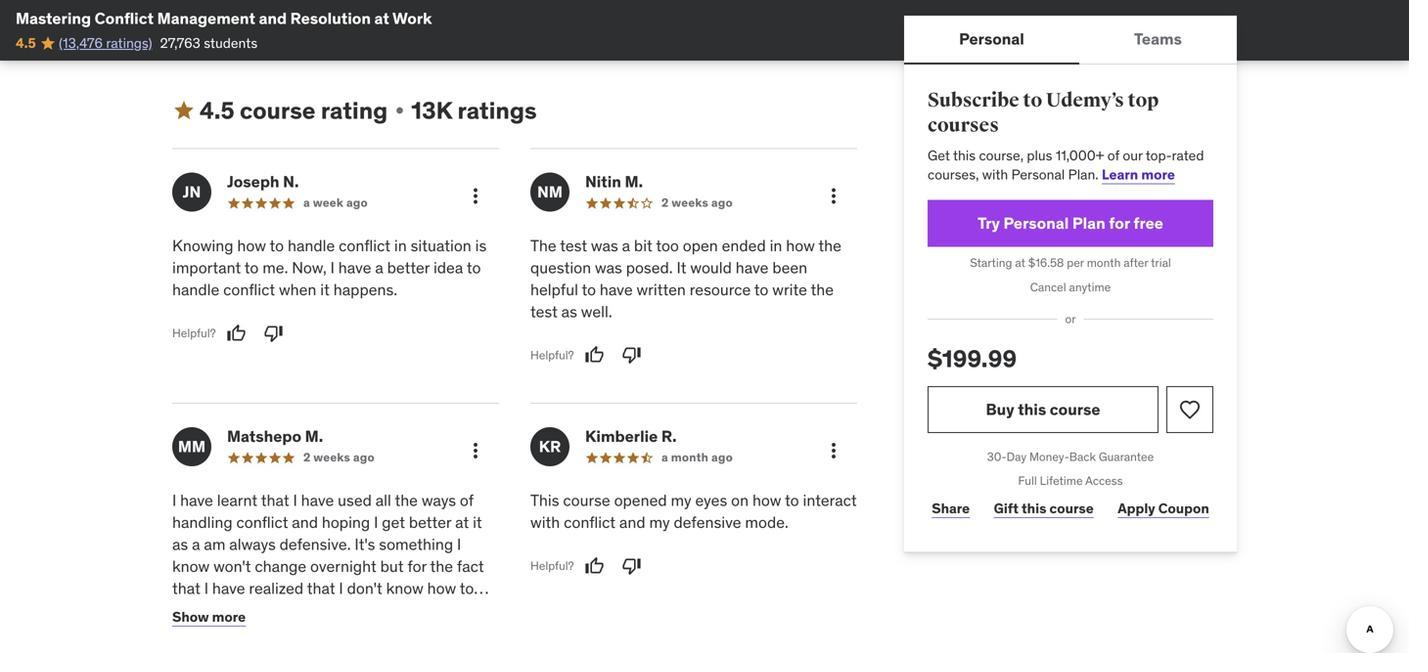 Task type: vqa. For each thing, say whether or not it's contained in the screenshot.
500+
no



Task type: locate. For each thing, give the bounding box(es) containing it.
1 vertical spatial with
[[531, 513, 560, 533]]

helpful?
[[172, 326, 216, 341], [531, 348, 574, 363], [531, 559, 574, 574]]

more for learn more
[[1142, 166, 1176, 183]]

1 horizontal spatial with
[[983, 166, 1009, 183]]

0 vertical spatial more
[[1142, 166, 1176, 183]]

1 vertical spatial was
[[595, 258, 623, 278]]

13k ratings
[[411, 96, 537, 125]]

2 vertical spatial handle
[[172, 601, 220, 621]]

how inside the test was a bit too open ended in how the question was posed. it would have been helpful to have written resource to write the test as well.
[[786, 236, 815, 256]]

my down opened
[[650, 513, 670, 533]]

0 vertical spatial this
[[954, 147, 976, 164]]

i left get
[[374, 513, 378, 533]]

conflict inside this course opened my eyes on how to interact with conflict and my defensive mode.
[[564, 513, 616, 533]]

with inside get this course, plus 11,000+ of our top-rated courses, with personal plan.
[[983, 166, 1009, 183]]

realized
[[249, 579, 304, 599]]

2 horizontal spatial that
[[307, 579, 335, 599]]

buy
[[986, 400, 1015, 420]]

mastering conflict management and resolution at work
[[16, 8, 432, 28]]

per
[[1067, 256, 1085, 271]]

1 horizontal spatial more
[[1142, 166, 1176, 183]]

0 vertical spatial personal
[[960, 29, 1025, 49]]

of
[[1108, 147, 1120, 164], [460, 491, 474, 511]]

2 weeks ago
[[662, 195, 733, 211], [304, 451, 375, 466]]

0 horizontal spatial 2 weeks ago
[[304, 451, 375, 466]]

1 vertical spatial more
[[212, 609, 246, 626]]

test
[[560, 236, 587, 256], [531, 302, 558, 322]]

was left "bit"
[[591, 236, 619, 256]]

plan.
[[1069, 166, 1099, 183]]

1 vertical spatial 2 weeks ago
[[304, 451, 375, 466]]

1 vertical spatial personal
[[1012, 166, 1065, 183]]

personal inside get this course, plus 11,000+ of our top-rated courses, with personal plan.
[[1012, 166, 1065, 183]]

1 horizontal spatial month
[[1087, 256, 1121, 271]]

conflict up always
[[236, 513, 288, 533]]

this for gift
[[1022, 500, 1047, 518]]

get
[[928, 147, 951, 164]]

personal down "plus"
[[1012, 166, 1065, 183]]

1 horizontal spatial know
[[386, 579, 424, 599]]

have down ended
[[736, 258, 769, 278]]

month
[[1087, 256, 1121, 271], [671, 451, 709, 466]]

to left me.
[[245, 258, 259, 278]]

handle down important
[[172, 280, 220, 300]]

a up 'happens.'
[[375, 258, 384, 278]]

1 horizontal spatial that
[[261, 491, 289, 511]]

1 horizontal spatial of
[[1108, 147, 1120, 164]]

how up been
[[786, 236, 815, 256]]

1 horizontal spatial 4.5
[[200, 96, 235, 125]]

tab list
[[905, 16, 1238, 65]]

of inside i have learnt that i have used all the ways of handling conflict and hoping i get better at it as a am always defensive. it's something i know won't change overnight but for the fact that i have realized that i don't know how to handle conflict at times i will do better at it. the course is clear and i like it a lot.
[[460, 491, 474, 511]]

it
[[677, 258, 687, 278]]

to up me.
[[270, 236, 284, 256]]

better up 'lot.'
[[395, 601, 438, 621]]

interact
[[803, 491, 857, 511]]

idea
[[434, 258, 463, 278]]

0 horizontal spatial for
[[408, 557, 427, 577]]

0 vertical spatial the
[[531, 236, 557, 256]]

conflict down me.
[[223, 280, 275, 300]]

course inside this course opened my eyes on how to interact with conflict and my defensive mode.
[[563, 491, 611, 511]]

i left will
[[339, 601, 343, 621]]

course inside button
[[1050, 400, 1101, 420]]

helpful? left mark review by kimberlie r. as helpful icon
[[531, 559, 574, 574]]

as down handling
[[172, 535, 188, 555]]

teams button
[[1080, 16, 1238, 63]]

0 horizontal spatial more
[[212, 609, 246, 626]]

the inside the test was a bit too open ended in how the question was posed. it would have been helpful to have written resource to write the test as well.
[[531, 236, 557, 256]]

personal button
[[905, 16, 1080, 63]]

is
[[475, 236, 487, 256], [253, 623, 265, 643]]

defensive.
[[280, 535, 351, 555]]

have up 'happens.'
[[339, 258, 372, 278]]

apply
[[1118, 500, 1156, 518]]

free
[[1134, 213, 1164, 233]]

i up the fact
[[457, 535, 461, 555]]

mark review by nitin m. as helpful image
[[585, 346, 605, 365]]

of right ways
[[460, 491, 474, 511]]

2 vertical spatial better
[[395, 601, 438, 621]]

4.5 course rating
[[200, 96, 388, 125]]

0 horizontal spatial it
[[320, 280, 330, 300]]

1 horizontal spatial as
[[562, 302, 578, 322]]

better down situation
[[387, 258, 430, 278]]

m. right nitin
[[625, 172, 643, 192]]

0 vertical spatial m.
[[625, 172, 643, 192]]

1 vertical spatial weeks
[[314, 451, 350, 466]]

1 vertical spatial as
[[172, 535, 188, 555]]

ago
[[347, 195, 368, 211], [712, 195, 733, 211], [353, 451, 375, 466], [712, 451, 733, 466]]

is inside knowing how to handle conflict in situation is important to me. now, i have a better idea to handle conflict when it happens.
[[475, 236, 487, 256]]

starting at $16.58 per month after trial cancel anytime
[[970, 256, 1172, 295]]

additional actions for review by matshepo m. image
[[464, 440, 488, 463]]

2 weeks ago for open
[[662, 195, 733, 211]]

something
[[379, 535, 453, 555]]

personal up $16.58
[[1004, 213, 1069, 233]]

0 vertical spatial weeks
[[672, 195, 709, 211]]

0 horizontal spatial my
[[650, 513, 670, 533]]

course up back at bottom right
[[1050, 400, 1101, 420]]

weeks for used
[[314, 451, 350, 466]]

4.5 right medium image
[[200, 96, 235, 125]]

more
[[1142, 166, 1176, 183], [212, 609, 246, 626]]

share
[[932, 500, 970, 518]]

is inside i have learnt that i have used all the ways of handling conflict and hoping i get better at it as a am always defensive. it's something i know won't change overnight but for the fact that i have realized that i don't know how to handle conflict at times i will do better at it. the course is clear and i like it a lot.
[[253, 623, 265, 643]]

how inside knowing how to handle conflict in situation is important to me. now, i have a better idea to handle conflict when it happens.
[[237, 236, 266, 256]]

at up clear
[[279, 601, 293, 621]]

in left situation
[[394, 236, 407, 256]]

0 horizontal spatial the
[[172, 623, 198, 643]]

this inside get this course, plus 11,000+ of our top-rated courses, with personal plan.
[[954, 147, 976, 164]]

handle
[[288, 236, 335, 256], [172, 280, 220, 300], [172, 601, 220, 621]]

courses
[[928, 114, 999, 138]]

0 horizontal spatial weeks
[[314, 451, 350, 466]]

personal
[[960, 29, 1025, 49], [1012, 166, 1065, 183], [1004, 213, 1069, 233]]

more right show
[[212, 609, 246, 626]]

i up defensive.
[[293, 491, 297, 511]]

2 for nitin m.
[[662, 195, 669, 211]]

conflict up 'happens.'
[[339, 236, 391, 256]]

to left write
[[755, 280, 769, 300]]

0 vertical spatial month
[[1087, 256, 1121, 271]]

0 vertical spatial is
[[475, 236, 487, 256]]

(13,476
[[59, 34, 103, 52]]

the right write
[[811, 280, 834, 300]]

the inside i have learnt that i have used all the ways of handling conflict and hoping i get better at it as a am always defensive. it's something i know won't change overnight but for the fact that i have realized that i don't know how to handle conflict at times i will do better at it. the course is clear and i like it a lot.
[[172, 623, 198, 643]]

this right buy
[[1018, 400, 1047, 420]]

that up times
[[307, 579, 335, 599]]

this right gift
[[1022, 500, 1047, 518]]

matshepo
[[227, 427, 302, 447]]

ago up the open
[[712, 195, 733, 211]]

0 vertical spatial as
[[562, 302, 578, 322]]

and down opened
[[620, 513, 646, 533]]

my left "eyes" on the bottom
[[671, 491, 692, 511]]

as down helpful
[[562, 302, 578, 322]]

of left the our
[[1108, 147, 1120, 164]]

test up question
[[560, 236, 587, 256]]

month down r.
[[671, 451, 709, 466]]

1 horizontal spatial 2
[[662, 195, 669, 211]]

wishlist image
[[1179, 398, 1202, 422]]

1 horizontal spatial is
[[475, 236, 487, 256]]

subscribe to udemy's top courses
[[928, 89, 1159, 138]]

2 vertical spatial this
[[1022, 500, 1047, 518]]

0 vertical spatial for
[[1109, 213, 1131, 233]]

1 vertical spatial of
[[460, 491, 474, 511]]

0 vertical spatial know
[[172, 557, 210, 577]]

written
[[637, 280, 686, 300]]

to left udemy's
[[1023, 89, 1043, 113]]

a inside the test was a bit too open ended in how the question was posed. it would have been helpful to have written resource to write the test as well.
[[622, 236, 631, 256]]

4.5 for 4.5
[[16, 34, 36, 52]]

ago right week
[[347, 195, 368, 211]]

is left clear
[[253, 623, 265, 643]]

how up me.
[[237, 236, 266, 256]]

1 horizontal spatial it
[[372, 623, 382, 643]]

1 horizontal spatial test
[[560, 236, 587, 256]]

1 horizontal spatial in
[[770, 236, 783, 256]]

2 weeks ago up used at the left
[[304, 451, 375, 466]]

gift this course link
[[990, 490, 1099, 529]]

i right now,
[[331, 258, 335, 278]]

all
[[376, 491, 391, 511]]

guarantee
[[1099, 450, 1154, 465]]

1 horizontal spatial the
[[531, 236, 557, 256]]

0 vertical spatial of
[[1108, 147, 1120, 164]]

mark review by kimberlie r. as unhelpful image
[[622, 557, 642, 577]]

0 horizontal spatial in
[[394, 236, 407, 256]]

test down helpful
[[531, 302, 558, 322]]

0 vertical spatial test
[[560, 236, 587, 256]]

how down something
[[428, 579, 456, 599]]

matshepo m.
[[227, 427, 323, 447]]

plan
[[1073, 213, 1106, 233]]

as
[[562, 302, 578, 322], [172, 535, 188, 555]]

mm
[[178, 437, 206, 457]]

nitin
[[585, 172, 622, 192]]

ago up used at the left
[[353, 451, 375, 466]]

1 vertical spatial 2
[[304, 451, 311, 466]]

try
[[978, 213, 1001, 233]]

helpful? left mark review by joseph n. as helpful icon
[[172, 326, 216, 341]]

opened
[[614, 491, 667, 511]]

0 vertical spatial 2 weeks ago
[[662, 195, 733, 211]]

it right like
[[372, 623, 382, 643]]

0 horizontal spatial with
[[531, 513, 560, 533]]

1 horizontal spatial for
[[1109, 213, 1131, 233]]

2 vertical spatial helpful?
[[531, 559, 574, 574]]

course left clear
[[202, 623, 250, 643]]

0 horizontal spatial m.
[[305, 427, 323, 447]]

0 vertical spatial with
[[983, 166, 1009, 183]]

it down now,
[[320, 280, 330, 300]]

access
[[1086, 474, 1123, 489]]

in inside knowing how to handle conflict in situation is important to me. now, i have a better idea to handle conflict when it happens.
[[394, 236, 407, 256]]

month up anytime
[[1087, 256, 1121, 271]]

1 vertical spatial m.
[[305, 427, 323, 447]]

0 horizontal spatial of
[[460, 491, 474, 511]]

course inside i have learnt that i have used all the ways of handling conflict and hoping i get better at it as a am always defensive. it's something i know won't change overnight but for the fact that i have realized that i don't know how to handle conflict at times i will do better at it. the course is clear and i like it a lot.
[[202, 623, 250, 643]]

2 vertical spatial personal
[[1004, 213, 1069, 233]]

1 vertical spatial this
[[1018, 400, 1047, 420]]

the
[[531, 236, 557, 256], [172, 623, 198, 643]]

course up n.
[[240, 96, 316, 125]]

nm
[[538, 182, 563, 202]]

personal inside try personal plan for free link
[[1004, 213, 1069, 233]]

top
[[1128, 89, 1159, 113]]

1 horizontal spatial 2 weeks ago
[[662, 195, 733, 211]]

2 horizontal spatial it
[[473, 513, 482, 533]]

day
[[1007, 450, 1027, 465]]

2 up "too"
[[662, 195, 669, 211]]

weeks up the open
[[672, 195, 709, 211]]

1 vertical spatial the
[[172, 623, 198, 643]]

0 horizontal spatial that
[[172, 579, 201, 599]]

for
[[1109, 213, 1131, 233], [408, 557, 427, 577]]

better inside knowing how to handle conflict in situation is important to me. now, i have a better idea to handle conflict when it happens.
[[387, 258, 430, 278]]

0 horizontal spatial as
[[172, 535, 188, 555]]

weeks up used at the left
[[314, 451, 350, 466]]

nitin m.
[[585, 172, 643, 192]]

question
[[531, 258, 591, 278]]

0 vertical spatial it
[[320, 280, 330, 300]]

at left work
[[374, 8, 389, 28]]

how up mode. on the right bottom of page
[[753, 491, 782, 511]]

2 weeks ago up the open
[[662, 195, 733, 211]]

1 vertical spatial test
[[531, 302, 558, 322]]

0 horizontal spatial is
[[253, 623, 265, 643]]

to up it.
[[460, 579, 474, 599]]

mastering
[[16, 8, 91, 28]]

eyes
[[696, 491, 728, 511]]

0 horizontal spatial month
[[671, 451, 709, 466]]

that up show
[[172, 579, 201, 599]]

kimberlie r.
[[585, 427, 677, 447]]

know down the but
[[386, 579, 424, 599]]

know down 'am'
[[172, 557, 210, 577]]

ago for situation
[[347, 195, 368, 211]]

have up handling
[[180, 491, 213, 511]]

how inside this course opened my eyes on how to interact with conflict and my defensive mode.
[[753, 491, 782, 511]]

knowing how to handle conflict in situation is important to me. now, i have a better idea to handle conflict when it happens.
[[172, 236, 487, 300]]

the left the fact
[[430, 557, 453, 577]]

knowing
[[172, 236, 234, 256]]

gift
[[994, 500, 1019, 518]]

it's
[[355, 535, 375, 555]]

m.
[[625, 172, 643, 192], [305, 427, 323, 447]]

do
[[374, 601, 391, 621]]

m. for matshepo m.
[[305, 427, 323, 447]]

with inside this course opened my eyes on how to interact with conflict and my defensive mode.
[[531, 513, 560, 533]]

0 vertical spatial 4.5
[[16, 34, 36, 52]]

that right learnt
[[261, 491, 289, 511]]

1 vertical spatial 4.5
[[200, 96, 235, 125]]

as inside the test was a bit too open ended in how the question was posed. it would have been helpful to have written resource to write the test as well.
[[562, 302, 578, 322]]

resolution
[[290, 8, 371, 28]]

with down course,
[[983, 166, 1009, 183]]

with down 'this'
[[531, 513, 560, 533]]

top-
[[1146, 147, 1172, 164]]

conflict up mark review by kimberlie r. as helpful icon
[[564, 513, 616, 533]]

for left free on the right top of page
[[1109, 213, 1131, 233]]

0 horizontal spatial 4.5
[[16, 34, 36, 52]]

1 vertical spatial helpful?
[[531, 348, 574, 363]]

r.
[[662, 427, 677, 447]]

course right 'this'
[[563, 491, 611, 511]]

helpful? for knowing how to handle conflict in situation is important to me. now, i have a better idea to handle conflict when it happens.
[[172, 326, 216, 341]]

ago up "eyes" on the bottom
[[712, 451, 733, 466]]

1 vertical spatial for
[[408, 557, 427, 577]]

to up mode. on the right bottom of page
[[785, 491, 800, 511]]

ago for open
[[712, 195, 733, 211]]

1 vertical spatial is
[[253, 623, 265, 643]]

helpful? for this course opened my eyes on how to interact with conflict and my defensive mode.
[[531, 559, 574, 574]]

30-
[[988, 450, 1007, 465]]

0 vertical spatial my
[[671, 491, 692, 511]]

better
[[387, 258, 430, 278], [409, 513, 452, 533], [395, 601, 438, 621]]

to inside the subscribe to udemy's top courses
[[1023, 89, 1043, 113]]

month inside starting at $16.58 per month after trial cancel anytime
[[1087, 256, 1121, 271]]

medium image
[[172, 99, 196, 123]]

defensive
[[674, 513, 742, 533]]

1 in from the left
[[394, 236, 407, 256]]

1 horizontal spatial weeks
[[672, 195, 709, 211]]

is right situation
[[475, 236, 487, 256]]

in
[[394, 236, 407, 256], [770, 236, 783, 256]]

1 vertical spatial it
[[473, 513, 482, 533]]

0 vertical spatial better
[[387, 258, 430, 278]]

0 horizontal spatial 2
[[304, 451, 311, 466]]

at left $16.58
[[1016, 256, 1026, 271]]

better down ways
[[409, 513, 452, 533]]

1 horizontal spatial m.
[[625, 172, 643, 192]]

and
[[259, 8, 287, 28], [292, 513, 318, 533], [620, 513, 646, 533], [306, 623, 332, 643]]

handle up now,
[[288, 236, 335, 256]]

trial
[[1151, 256, 1172, 271]]

this for buy
[[1018, 400, 1047, 420]]

2 vertical spatial it
[[372, 623, 382, 643]]

for down something
[[408, 557, 427, 577]]

2 in from the left
[[770, 236, 783, 256]]

0 vertical spatial 2
[[662, 195, 669, 211]]

personal up subscribe
[[960, 29, 1025, 49]]

at down ways
[[455, 513, 469, 533]]

0 vertical spatial helpful?
[[172, 326, 216, 341]]

was left the posed.
[[595, 258, 623, 278]]

this inside button
[[1018, 400, 1047, 420]]

more down top-
[[1142, 166, 1176, 183]]

more inside button
[[212, 609, 246, 626]]

27,763
[[160, 34, 201, 52]]

well.
[[581, 302, 613, 322]]



Task type: describe. For each thing, give the bounding box(es) containing it.
kr
[[539, 437, 561, 457]]

ratings
[[458, 96, 537, 125]]

mark review by joseph n. as helpful image
[[227, 324, 246, 343]]

i up handling
[[172, 491, 177, 511]]

i inside knowing how to handle conflict in situation is important to me. now, i have a better idea to handle conflict when it happens.
[[331, 258, 335, 278]]

a left 'am'
[[192, 535, 200, 555]]

clear
[[268, 623, 302, 643]]

important
[[172, 258, 241, 278]]

used
[[338, 491, 372, 511]]

back
[[1070, 450, 1096, 465]]

helpful? for the test was a bit too open ended in how the question was posed. it would have been helpful to have written resource to write the test as well.
[[531, 348, 574, 363]]

a month ago
[[662, 451, 733, 466]]

udemy's
[[1046, 89, 1125, 113]]

at inside starting at $16.58 per month after trial cancel anytime
[[1016, 256, 1026, 271]]

i down overnight
[[339, 579, 343, 599]]

learn more
[[1102, 166, 1176, 183]]

mark review by nitin m. as unhelpful image
[[622, 346, 642, 365]]

our
[[1123, 147, 1143, 164]]

ago for how
[[712, 451, 733, 466]]

ended
[[722, 236, 766, 256]]

courses,
[[928, 166, 979, 183]]

a left 'lot.'
[[385, 623, 394, 643]]

jn
[[183, 182, 201, 202]]

it.
[[459, 601, 472, 621]]

weeks for open
[[672, 195, 709, 211]]

13k
[[411, 96, 452, 125]]

money-
[[1030, 450, 1070, 465]]

this for get
[[954, 147, 976, 164]]

it inside knowing how to handle conflict in situation is important to me. now, i have a better idea to handle conflict when it happens.
[[320, 280, 330, 300]]

1 vertical spatial my
[[650, 513, 670, 533]]

like
[[344, 623, 368, 643]]

i up show more
[[204, 579, 209, 599]]

additional actions for review by nitin m. image
[[822, 185, 846, 208]]

1 vertical spatial handle
[[172, 280, 220, 300]]

0 horizontal spatial know
[[172, 557, 210, 577]]

the right all
[[395, 491, 418, 511]]

$199.99
[[928, 344, 1017, 374]]

learnt
[[217, 491, 258, 511]]

this course opened my eyes on how to interact with conflict and my defensive mode.
[[531, 491, 857, 533]]

ratings)
[[106, 34, 152, 52]]

mark review by joseph n. as unhelpful image
[[264, 324, 284, 343]]

in inside the test was a bit too open ended in how the question was posed. it would have been helpful to have written resource to write the test as well.
[[770, 236, 783, 256]]

to inside this course opened my eyes on how to interact with conflict and my defensive mode.
[[785, 491, 800, 511]]

now,
[[292, 258, 327, 278]]

how inside i have learnt that i have used all the ways of handling conflict and hoping i get better at it as a am always defensive. it's something i know won't change overnight but for the fact that i have realized that i don't know how to handle conflict at times i will do better at it. the course is clear and i like it a lot.
[[428, 579, 456, 599]]

joseph
[[227, 172, 280, 192]]

change
[[255, 557, 307, 577]]

apply coupon
[[1118, 500, 1210, 518]]

subscribe
[[928, 89, 1020, 113]]

and down times
[[306, 623, 332, 643]]

show more
[[172, 609, 246, 626]]

don't
[[347, 579, 383, 599]]

xsmall image
[[392, 103, 408, 119]]

have inside knowing how to handle conflict in situation is important to me. now, i have a better idea to handle conflict when it happens.
[[339, 258, 372, 278]]

course,
[[979, 147, 1024, 164]]

been
[[773, 258, 808, 278]]

personal inside personal button
[[960, 29, 1025, 49]]

on
[[731, 491, 749, 511]]

have up well.
[[600, 280, 633, 300]]

show more button
[[172, 598, 246, 638]]

and left resolution
[[259, 8, 287, 28]]

handling
[[172, 513, 233, 533]]

as inside i have learnt that i have used all the ways of handling conflict and hoping i get better at it as a am always defensive. it's something i know won't change overnight but for the fact that i have realized that i don't know how to handle conflict at times i will do better at it. the course is clear and i like it a lot.
[[172, 535, 188, 555]]

after
[[1124, 256, 1149, 271]]

starting
[[970, 256, 1013, 271]]

1 vertical spatial month
[[671, 451, 709, 466]]

ago for used
[[353, 451, 375, 466]]

times
[[296, 601, 335, 621]]

i have learnt that i have used all the ways of handling conflict and hoping i get better at it as a am always defensive. it's something i know won't change overnight but for the fact that i have realized that i don't know how to handle conflict at times i will do better at it. the course is clear and i like it a lot.
[[172, 491, 484, 643]]

mark review by kimberlie r. as helpful image
[[585, 557, 605, 577]]

a inside knowing how to handle conflict in situation is important to me. now, i have a better idea to handle conflict when it happens.
[[375, 258, 384, 278]]

a week ago
[[304, 195, 368, 211]]

resource
[[690, 280, 751, 300]]

additional actions for review by kimberlie r. image
[[822, 440, 846, 463]]

2 for matshepo m.
[[304, 451, 311, 466]]

will
[[347, 601, 370, 621]]

share button
[[928, 490, 975, 529]]

get
[[382, 513, 405, 533]]

0 vertical spatial handle
[[288, 236, 335, 256]]

this
[[531, 491, 560, 511]]

a down r.
[[662, 451, 669, 466]]

1 horizontal spatial my
[[671, 491, 692, 511]]

plus
[[1027, 147, 1053, 164]]

for inside i have learnt that i have used all the ways of handling conflict and hoping i get better at it as a am always defensive. it's something i know won't change overnight but for the fact that i have realized that i don't know how to handle conflict at times i will do better at it. the course is clear and i like it a lot.
[[408, 557, 427, 577]]

rated
[[1172, 147, 1205, 164]]

2 weeks ago for used
[[304, 451, 375, 466]]

mode.
[[745, 513, 789, 533]]

m. for nitin m.
[[625, 172, 643, 192]]

teams
[[1135, 29, 1183, 49]]

(13,476 ratings)
[[59, 34, 152, 52]]

joseph n.
[[227, 172, 299, 192]]

won't
[[213, 557, 251, 577]]

lot.
[[397, 623, 419, 643]]

anytime
[[1070, 280, 1111, 295]]

show
[[172, 609, 209, 626]]

1 vertical spatial better
[[409, 513, 452, 533]]

4.5 for 4.5 course rating
[[200, 96, 235, 125]]

and up defensive.
[[292, 513, 318, 533]]

handle inside i have learnt that i have used all the ways of handling conflict and hoping i get better at it as a am always defensive. it's something i know won't change overnight but for the fact that i have realized that i don't know how to handle conflict at times i will do better at it. the course is clear and i like it a lot.
[[172, 601, 220, 621]]

27,763 students
[[160, 34, 258, 52]]

me.
[[263, 258, 288, 278]]

0 vertical spatial was
[[591, 236, 619, 256]]

learn more link
[[1102, 166, 1176, 183]]

the down additional actions for review by nitin m. icon
[[819, 236, 842, 256]]

conflict down realized on the bottom left
[[223, 601, 275, 621]]

course down 'lifetime'
[[1050, 500, 1094, 518]]

30-day money-back guarantee full lifetime access
[[988, 450, 1154, 489]]

apply coupon button
[[1114, 490, 1214, 529]]

but
[[380, 557, 404, 577]]

too
[[656, 236, 679, 256]]

posed.
[[626, 258, 673, 278]]

lifetime
[[1040, 474, 1083, 489]]

rating
[[321, 96, 388, 125]]

gift this course
[[994, 500, 1094, 518]]

full
[[1019, 474, 1038, 489]]

to up well.
[[582, 280, 596, 300]]

a left week
[[304, 195, 310, 211]]

helpful
[[531, 280, 579, 300]]

to right idea
[[467, 258, 481, 278]]

would
[[691, 258, 732, 278]]

have down won't
[[212, 579, 245, 599]]

additional actions for review by joseph n. image
[[464, 185, 488, 208]]

tab list containing personal
[[905, 16, 1238, 65]]

always
[[229, 535, 276, 555]]

more for show more
[[212, 609, 246, 626]]

0 horizontal spatial test
[[531, 302, 558, 322]]

and inside this course opened my eyes on how to interact with conflict and my defensive mode.
[[620, 513, 646, 533]]

management
[[157, 8, 255, 28]]

try personal plan for free
[[978, 213, 1164, 233]]

i left like
[[336, 623, 340, 643]]

$16.58
[[1029, 256, 1065, 271]]

1 vertical spatial know
[[386, 579, 424, 599]]

at left it.
[[441, 601, 455, 621]]

have up the hoping on the bottom of page
[[301, 491, 334, 511]]

write
[[773, 280, 808, 300]]

to inside i have learnt that i have used all the ways of handling conflict and hoping i get better at it as a am always defensive. it's something i know won't change overnight but for the fact that i have realized that i don't know how to handle conflict at times i will do better at it. the course is clear and i like it a lot.
[[460, 579, 474, 599]]

of inside get this course, plus 11,000+ of our top-rated courses, with personal plan.
[[1108, 147, 1120, 164]]

11,000+
[[1056, 147, 1105, 164]]



